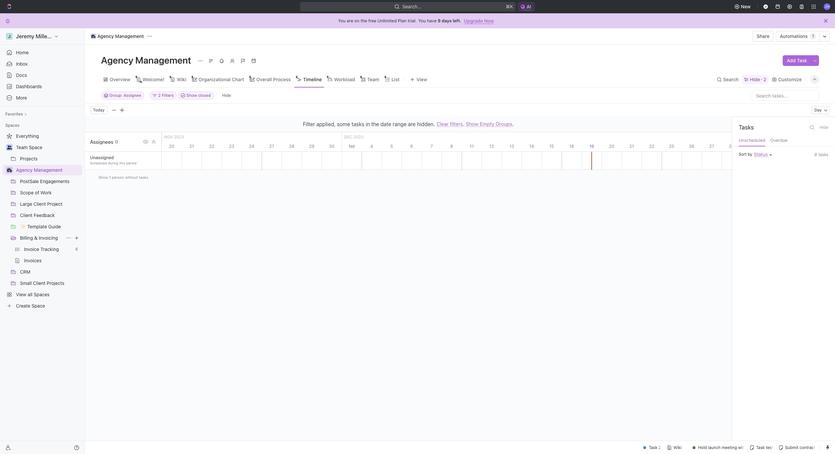 Task type: locate. For each thing, give the bounding box(es) containing it.
1 28 from the left
[[289, 144, 294, 149]]

hide button down organizational chart
[[219, 92, 234, 100]]

2 vertical spatial show
[[98, 175, 108, 180]]

2 left customize button
[[763, 77, 766, 82]]

favorites button
[[3, 110, 30, 118]]

client up client feedback
[[33, 201, 46, 207]]

client for small
[[33, 281, 45, 286]]

2 horizontal spatial show
[[466, 121, 478, 127]]

automations
[[780, 33, 808, 39]]

show inside button
[[186, 93, 197, 98]]

dec 2023
[[344, 135, 363, 140]]

1 horizontal spatial agency management link
[[89, 32, 146, 40]]

space for team space
[[29, 145, 42, 150]]

22 left the 25
[[649, 144, 654, 149]]

the
[[361, 18, 367, 23], [371, 121, 379, 127]]

the right in
[[371, 121, 379, 127]]

jeremy miller's workspace, , element
[[6, 33, 13, 40]]

1 vertical spatial client
[[20, 213, 32, 218]]

feedback
[[34, 213, 55, 218]]

group:
[[109, 93, 122, 98]]

1 vertical spatial the
[[371, 121, 379, 127]]

space down view all spaces link
[[32, 303, 45, 309]]

space
[[29, 145, 42, 150], [32, 303, 45, 309]]

agency management link
[[89, 32, 146, 40], [16, 165, 81, 176]]

1 horizontal spatial show
[[186, 93, 197, 98]]

0 horizontal spatial 21
[[189, 144, 194, 149]]

1 vertical spatial agency management
[[101, 55, 193, 66]]

0 horizontal spatial 0
[[115, 139, 118, 145]]

27 right 24
[[269, 144, 274, 149]]

1 vertical spatial business time image
[[7, 168, 12, 172]]

. up the 13
[[512, 121, 514, 127]]

1 horizontal spatial 0
[[814, 152, 817, 157]]

1 horizontal spatial 1
[[349, 144, 351, 149]]

0 horizontal spatial 27
[[269, 144, 274, 149]]

1 horizontal spatial tasks
[[352, 121, 364, 127]]

0 vertical spatial team
[[367, 77, 379, 82]]

2 vertical spatial hide
[[820, 125, 828, 130]]

0 vertical spatial hide button
[[219, 92, 234, 100]]

scope of work
[[20, 190, 52, 196]]

⌘k
[[506, 4, 513, 9]]

tasks inside filter applied, some tasks in the date range are hidden. clear filters . show empty groups .
[[352, 121, 364, 127]]

2 2023 from the left
[[353, 135, 363, 140]]

1 vertical spatial view
[[16, 292, 26, 298]]

1 horizontal spatial 27
[[709, 144, 714, 149]]

are right range
[[408, 121, 416, 127]]

view right list
[[417, 77, 427, 82]]

task
[[797, 58, 807, 63]]

invoice tracking link
[[24, 244, 73, 255]]

2
[[763, 77, 766, 82], [158, 93, 161, 98]]

1 vertical spatial spaces
[[34, 292, 50, 298]]

wiki link
[[175, 75, 186, 84]]

tasks
[[739, 124, 754, 131]]

0 vertical spatial are
[[347, 18, 353, 23]]

clear
[[437, 121, 449, 127]]

1 down dec at left top
[[349, 144, 351, 149]]

. right clear at the top
[[463, 121, 464, 127]]

jm
[[825, 4, 829, 8]]

0 vertical spatial tasks
[[352, 121, 364, 127]]

spaces inside view all spaces link
[[34, 292, 50, 298]]

1 horizontal spatial you
[[418, 18, 426, 23]]

2 horizontal spatial hide
[[820, 125, 828, 130]]

2 inside 'dropdown button'
[[158, 93, 161, 98]]

today button
[[90, 106, 107, 114]]

0 horizontal spatial business time image
[[7, 168, 12, 172]]

1 left person
[[109, 175, 111, 180]]

27
[[269, 144, 274, 149], [709, 144, 714, 149]]

applied,
[[316, 121, 336, 127]]

team
[[367, 77, 379, 82], [16, 145, 28, 150]]

1 vertical spatial show
[[466, 121, 478, 127]]

0 tasks
[[814, 152, 828, 157]]

filters
[[450, 121, 463, 127]]

0 horizontal spatial 28
[[289, 144, 294, 149]]

1 horizontal spatial team
[[367, 77, 379, 82]]

1 horizontal spatial 28
[[729, 144, 734, 149]]

0 horizontal spatial 6
[[75, 247, 78, 252]]

day button
[[812, 106, 830, 114]]

0 horizontal spatial .
[[463, 121, 464, 127]]

work
[[40, 190, 52, 196]]

date
[[381, 121, 391, 127]]

2 20 from the left
[[609, 144, 614, 149]]

0 horizontal spatial tasks
[[139, 175, 148, 180]]

unscheduled
[[739, 138, 765, 143]]

you left on
[[338, 18, 346, 23]]

20 right 19
[[609, 144, 614, 149]]

the inside filter applied, some tasks in the date range are hidden. clear filters . show empty groups .
[[371, 121, 379, 127]]

0 horizontal spatial 20
[[169, 144, 174, 149]]

client up view all spaces link
[[33, 281, 45, 286]]

1 horizontal spatial 20
[[609, 144, 614, 149]]

list
[[392, 77, 400, 82]]

2 vertical spatial management
[[34, 167, 63, 173]]

team space link
[[16, 142, 81, 153]]

0
[[115, 139, 118, 145], [814, 152, 817, 157]]

tree
[[3, 131, 82, 312]]

1 horizontal spatial 6
[[410, 144, 413, 149]]

1 vertical spatial 2
[[158, 93, 161, 98]]

4
[[370, 144, 373, 149]]

2 vertical spatial agency management
[[16, 167, 63, 173]]

show for show 1 person without tasks
[[98, 175, 108, 180]]

view inside button
[[417, 77, 427, 82]]

1 horizontal spatial 22
[[649, 144, 654, 149]]

spaces down small client projects
[[34, 292, 50, 298]]

1 horizontal spatial spaces
[[34, 292, 50, 298]]

business time image right "workspace"
[[91, 35, 95, 38]]

team right user group image
[[16, 145, 28, 150]]

postsale
[[20, 179, 39, 184]]

team left list link
[[367, 77, 379, 82]]

1 vertical spatial agency management link
[[16, 165, 81, 176]]

0 vertical spatial 6
[[410, 144, 413, 149]]

0 horizontal spatial spaces
[[5, 123, 19, 128]]

left.
[[453, 18, 461, 23]]

6 right 5
[[410, 144, 413, 149]]

postsale engagements link
[[20, 176, 81, 187]]

projects link
[[20, 154, 81, 164]]

0 horizontal spatial team
[[16, 145, 28, 150]]

1 vertical spatial are
[[408, 121, 416, 127]]

client inside 'link'
[[20, 213, 32, 218]]

workload
[[334, 77, 355, 82]]

docs link
[[3, 70, 82, 81]]

27 right the 26
[[709, 144, 714, 149]]

0 vertical spatial business time image
[[91, 35, 95, 38]]

0 vertical spatial spaces
[[5, 123, 19, 128]]

sidebar navigation
[[0, 28, 86, 455]]

hide for the top hide button
[[222, 93, 231, 98]]

0 horizontal spatial 2023
[[174, 135, 184, 140]]

2 . from the left
[[512, 121, 514, 127]]

0 horizontal spatial the
[[361, 18, 367, 23]]

1 vertical spatial space
[[32, 303, 45, 309]]

1 vertical spatial team
[[16, 145, 28, 150]]

1 for 1
[[812, 34, 814, 39]]

0 vertical spatial agency management link
[[89, 32, 146, 40]]

2 vertical spatial client
[[33, 281, 45, 286]]

show
[[186, 93, 197, 98], [466, 121, 478, 127], [98, 175, 108, 180]]

hide down day button
[[820, 125, 828, 130]]

0 horizontal spatial 1
[[109, 175, 111, 180]]

team inside sidebar navigation
[[16, 145, 28, 150]]

2023 for dec 2023
[[353, 135, 363, 140]]

22 left 23
[[209, 144, 214, 149]]

the right on
[[361, 18, 367, 23]]

you left have
[[418, 18, 426, 23]]

✨ template guide
[[20, 224, 61, 230]]

show closed button
[[178, 92, 214, 100]]

add task
[[787, 58, 807, 63]]

hide button down day button
[[818, 124, 830, 132]]

6
[[410, 144, 413, 149], [75, 247, 78, 252]]

days
[[442, 18, 452, 23]]

1 . from the left
[[463, 121, 464, 127]]

1 vertical spatial 0
[[814, 152, 817, 157]]

0 horizontal spatial hide
[[222, 93, 231, 98]]

1 vertical spatial projects
[[47, 281, 64, 286]]

assignees
[[90, 139, 113, 145]]

0 horizontal spatial 2
[[158, 93, 161, 98]]

favorites
[[5, 112, 23, 117]]

team space
[[16, 145, 42, 150]]

0 horizontal spatial are
[[347, 18, 353, 23]]

the inside you are on the free unlimited plan trial. you have 9 days left. upgrade now
[[361, 18, 367, 23]]

show left 'closed' on the top
[[186, 93, 197, 98]]

are left on
[[347, 18, 353, 23]]

large client project
[[20, 201, 62, 207]]

large client project link
[[20, 199, 81, 210]]

2 vertical spatial agency
[[16, 167, 33, 173]]

tree containing everything
[[3, 131, 82, 312]]

2 21 from the left
[[629, 144, 634, 149]]

show left empty
[[466, 121, 478, 127]]

1 horizontal spatial the
[[371, 121, 379, 127]]

20 down nov 2023 on the top of page
[[169, 144, 174, 149]]

0 vertical spatial agency management
[[97, 33, 144, 39]]

are
[[347, 18, 353, 23], [408, 121, 416, 127]]

show 1 person without tasks
[[98, 175, 148, 180]]

0 horizontal spatial projects
[[20, 156, 38, 162]]

projects down the team space
[[20, 156, 38, 162]]

1 right automations
[[812, 34, 814, 39]]

2 left filters
[[158, 93, 161, 98]]

2023 for nov 2023
[[174, 135, 184, 140]]

new button
[[732, 1, 755, 12]]

6 up invoices link
[[75, 247, 78, 252]]

space for create space
[[32, 303, 45, 309]]

sort by
[[739, 152, 752, 157]]

docs
[[16, 72, 27, 78]]

in
[[366, 121, 370, 127]]

business time image
[[91, 35, 95, 38], [7, 168, 12, 172]]

2023 right nov
[[174, 135, 184, 140]]

timeline link
[[302, 75, 322, 84]]

0 horizontal spatial 22
[[209, 144, 214, 149]]

1 vertical spatial 6
[[75, 247, 78, 252]]

timeline
[[303, 77, 322, 82]]

dashboards link
[[3, 81, 82, 92]]

2 horizontal spatial tasks
[[818, 152, 828, 157]]

1 horizontal spatial projects
[[47, 281, 64, 286]]

0 vertical spatial 0
[[115, 139, 118, 145]]

hide button
[[219, 92, 234, 100], [818, 124, 830, 132]]

engagements
[[40, 179, 69, 184]]

miller's
[[36, 33, 54, 39]]

search
[[723, 77, 739, 82]]

1 vertical spatial hide
[[222, 93, 231, 98]]

0 horizontal spatial hide button
[[219, 92, 234, 100]]

0 vertical spatial space
[[29, 145, 42, 150]]

2 horizontal spatial 1
[[812, 34, 814, 39]]

1 horizontal spatial hide button
[[818, 124, 830, 132]]

1 horizontal spatial .
[[512, 121, 514, 127]]

everything link
[[3, 131, 81, 142]]

hidden.
[[417, 121, 435, 127]]

0 vertical spatial the
[[361, 18, 367, 23]]

view left all
[[16, 292, 26, 298]]

project
[[47, 201, 62, 207]]

hide down organizational chart
[[222, 93, 231, 98]]

billing
[[20, 235, 33, 241]]

1 horizontal spatial 2023
[[353, 135, 363, 140]]

0 horizontal spatial show
[[98, 175, 108, 180]]

1 horizontal spatial hide
[[750, 77, 760, 82]]

1 horizontal spatial are
[[408, 121, 416, 127]]

business time image down user group image
[[7, 168, 12, 172]]

view all spaces
[[16, 292, 50, 298]]

hide right search
[[750, 77, 760, 82]]

show left person
[[98, 175, 108, 180]]

view inside tree
[[16, 292, 26, 298]]

projects down crm link
[[47, 281, 64, 286]]

2023 right dec at left top
[[353, 135, 363, 140]]

management
[[115, 33, 144, 39], [135, 55, 191, 66], [34, 167, 63, 173]]

0 vertical spatial client
[[33, 201, 46, 207]]

1 vertical spatial 1
[[349, 144, 351, 149]]

agency management inside sidebar navigation
[[16, 167, 63, 173]]

0 vertical spatial show
[[186, 93, 197, 98]]

2 you from the left
[[418, 18, 426, 23]]

space down "everything" link
[[29, 145, 42, 150]]

2 28 from the left
[[729, 144, 734, 149]]

hide
[[750, 77, 760, 82], [222, 93, 231, 98], [820, 125, 828, 130]]

new
[[741, 4, 751, 9]]

2 vertical spatial tasks
[[139, 175, 148, 180]]

0 horizontal spatial view
[[16, 292, 26, 298]]

1 horizontal spatial view
[[417, 77, 427, 82]]

workspace
[[55, 33, 83, 39]]

spaces down favorites
[[5, 123, 19, 128]]

1 horizontal spatial 2
[[763, 77, 766, 82]]

0 horizontal spatial you
[[338, 18, 346, 23]]

1 2023 from the left
[[174, 135, 184, 140]]

person
[[112, 175, 124, 180]]

1 horizontal spatial 21
[[629, 144, 634, 149]]

client down large
[[20, 213, 32, 218]]

team link
[[366, 75, 379, 84]]

2 22 from the left
[[649, 144, 654, 149]]



Task type: vqa. For each thing, say whether or not it's contained in the screenshot.
the People link
no



Task type: describe. For each thing, give the bounding box(es) containing it.
7
[[430, 144, 433, 149]]

by
[[748, 152, 752, 157]]

customize button
[[770, 75, 804, 84]]

free
[[368, 18, 376, 23]]

invoices
[[24, 258, 42, 264]]

add task button
[[783, 55, 811, 66]]

empty
[[480, 121, 494, 127]]

home link
[[3, 47, 82, 58]]

1 vertical spatial hide button
[[818, 124, 830, 132]]

home
[[16, 50, 29, 55]]

organizational
[[199, 77, 231, 82]]

all
[[28, 292, 32, 298]]

1 20 from the left
[[169, 144, 174, 149]]

19
[[589, 144, 594, 149]]

jeremy
[[16, 33, 34, 39]]

1 vertical spatial management
[[135, 55, 191, 66]]

welcome! link
[[141, 75, 164, 84]]

overview
[[110, 77, 130, 82]]

of
[[35, 190, 39, 196]]

create space
[[16, 303, 45, 309]]

filter
[[303, 121, 315, 127]]

hide for the bottom hide button
[[820, 125, 828, 130]]

5
[[390, 144, 393, 149]]

chart
[[232, 77, 244, 82]]

upgrade now link
[[464, 18, 494, 24]]

dec
[[344, 135, 352, 140]]

group: assignee
[[109, 93, 141, 98]]

more
[[16, 95, 27, 101]]

1 you from the left
[[338, 18, 346, 23]]

crm
[[20, 269, 30, 275]]

invoice
[[24, 247, 39, 252]]

search...
[[402, 4, 421, 9]]

25
[[669, 144, 674, 149]]

nov
[[164, 135, 173, 140]]

11
[[470, 144, 474, 149]]

1 horizontal spatial business time image
[[91, 35, 95, 38]]

view button
[[408, 75, 430, 84]]

share button
[[753, 31, 773, 42]]

0 vertical spatial management
[[115, 33, 144, 39]]

1 27 from the left
[[269, 144, 274, 149]]

2 27 from the left
[[709, 144, 714, 149]]

agency inside sidebar navigation
[[16, 167, 33, 173]]

1 vertical spatial tasks
[[818, 152, 828, 157]]

tracking
[[40, 247, 59, 252]]

user group image
[[7, 146, 12, 150]]

invoices link
[[24, 256, 81, 266]]

postsale engagements
[[20, 179, 69, 184]]

day button
[[812, 106, 830, 114]]

0 vertical spatial hide
[[750, 77, 760, 82]]

overall process link
[[255, 75, 291, 84]]

30
[[329, 144, 334, 149]]

6 inside tree
[[75, 247, 78, 252]]

crm link
[[20, 267, 81, 278]]

j
[[8, 34, 11, 39]]

view for view all spaces
[[16, 292, 26, 298]]

more button
[[3, 93, 82, 103]]

1 22 from the left
[[209, 144, 214, 149]]

14
[[529, 144, 534, 149]]

range
[[393, 121, 407, 127]]

ai
[[527, 4, 531, 9]]

unassigned
[[90, 155, 114, 160]]

show for show closed
[[186, 93, 197, 98]]

team for team
[[367, 77, 379, 82]]

2 filters button
[[150, 92, 177, 100]]

1 st
[[349, 144, 355, 149]]

billing & invoicing
[[20, 235, 58, 241]]

guide
[[48, 224, 61, 230]]

29
[[309, 144, 314, 149]]

26
[[689, 144, 694, 149]]

0 horizontal spatial agency management link
[[16, 165, 81, 176]]

view button
[[408, 72, 430, 87]]

1 21 from the left
[[189, 144, 194, 149]]

0 vertical spatial projects
[[20, 156, 38, 162]]

1 vertical spatial agency
[[101, 55, 133, 66]]

now
[[484, 18, 494, 24]]

workload link
[[333, 75, 355, 84]]

1 for 1 st
[[349, 144, 351, 149]]

closed
[[198, 93, 211, 98]]

are inside you are on the free unlimited plan trial. you have 9 days left. upgrade now
[[347, 18, 353, 23]]

view all spaces link
[[3, 290, 81, 300]]

are inside filter applied, some tasks in the date range are hidden. clear filters . show empty groups .
[[408, 121, 416, 127]]

&
[[34, 235, 37, 241]]

you are on the free unlimited plan trial. you have 9 days left. upgrade now
[[338, 18, 494, 24]]

ai button
[[517, 2, 535, 11]]

show inside filter applied, some tasks in the date range are hidden. clear filters . show empty groups .
[[466, 121, 478, 127]]

2 vertical spatial 1
[[109, 175, 111, 180]]

client feedback link
[[20, 210, 81, 221]]

search button
[[715, 75, 741, 84]]

18
[[569, 144, 574, 149]]

template
[[27, 224, 47, 230]]

upgrade
[[464, 18, 483, 24]]

0 inside assignees 0
[[115, 139, 118, 145]]

organizational chart
[[199, 77, 244, 82]]

9
[[438, 18, 441, 23]]

tree inside sidebar navigation
[[3, 131, 82, 312]]

Search tasks... text field
[[752, 91, 819, 101]]

overall
[[256, 77, 272, 82]]

view for view
[[417, 77, 427, 82]]

everything
[[16, 133, 39, 139]]

jeremy miller's workspace
[[16, 33, 83, 39]]

0 vertical spatial 2
[[763, 77, 766, 82]]

process
[[273, 77, 291, 82]]

filter applied, some tasks in the date range are hidden. clear filters . show empty groups .
[[303, 121, 514, 127]]

business time image inside tree
[[7, 168, 12, 172]]

23
[[229, 144, 234, 149]]

8
[[450, 144, 453, 149]]

team for team space
[[16, 145, 28, 150]]

small client projects link
[[20, 278, 81, 289]]

management inside tree
[[34, 167, 63, 173]]

this
[[119, 161, 125, 165]]

0 vertical spatial agency
[[97, 33, 114, 39]]

create
[[16, 303, 30, 309]]

show closed
[[186, 93, 211, 98]]

client for large
[[33, 201, 46, 207]]

status button
[[752, 152, 768, 157]]



